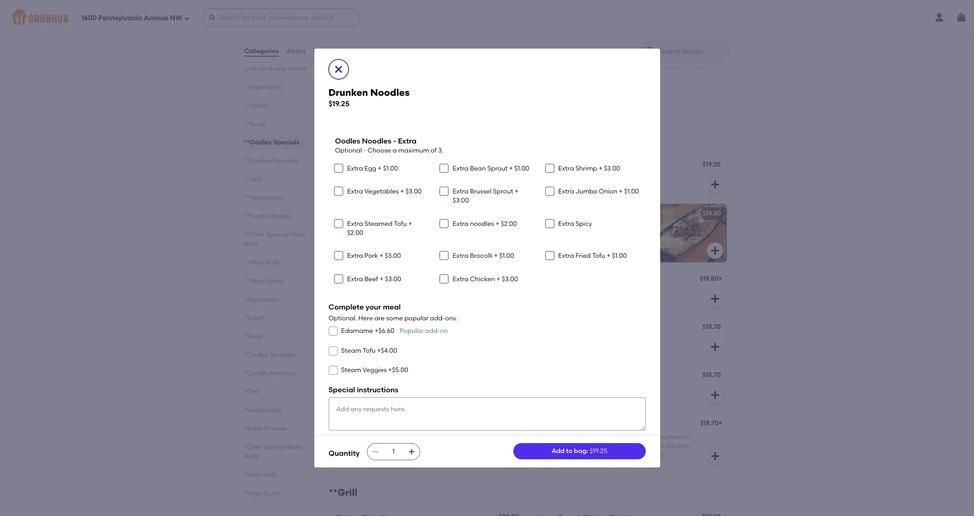 Task type: vqa. For each thing, say whether or not it's contained in the screenshot.
Omelettes TAB
no



Task type: locate. For each thing, give the bounding box(es) containing it.
1 vertical spatial **grill
[[329, 488, 358, 499]]

&
[[269, 65, 274, 73], [589, 443, 593, 451]]

specials
[[273, 139, 300, 146], [270, 352, 296, 359]]

0 horizontal spatial tofu
[[363, 347, 376, 355]]

to
[[567, 448, 573, 456]]

*oodles specials tab
[[244, 351, 307, 360]]

**soup tab
[[244, 119, 307, 129]]

maki inside *chef special maki rolls
[[287, 444, 302, 452]]

**oodles
[[329, 135, 371, 146], [244, 139, 272, 146], [244, 157, 271, 165]]

thai down here
[[350, 325, 363, 332]]

1 vertical spatial *oodles
[[244, 370, 269, 378]]

*oodles down *soup
[[244, 352, 269, 359]]

0 vertical spatial sprout
[[488, 165, 508, 173]]

*maki
[[244, 472, 261, 480]]

extra left shrimp
[[559, 165, 574, 173]]

1 horizontal spatial thai
[[350, 325, 363, 332]]

0 vertical spatial maki
[[290, 231, 305, 239]]

*chef special maki rolls tab
[[244, 443, 307, 462]]

- left choose
[[364, 147, 366, 155]]

1 horizontal spatial $19.80 +
[[700, 276, 723, 283]]

1 vertical spatial $19.25
[[703, 161, 721, 169]]

choose
[[368, 147, 391, 155]]

complete
[[329, 303, 364, 312]]

1 vertical spatial steam
[[341, 367, 362, 375]]

$19.25 inside drunken noodles $19.25
[[329, 99, 350, 108]]

$20.90
[[699, 33, 719, 40], [499, 276, 519, 283]]

& right oil
[[269, 65, 274, 73]]

sauce
[[288, 65, 307, 73]]

0 vertical spatial of
[[431, 147, 437, 155]]

svg image inside main navigation navigation
[[209, 14, 216, 21]]

tofu down boat
[[593, 253, 606, 260]]

1 vertical spatial sushi
[[264, 490, 280, 498]]

**oodles specials tab
[[244, 138, 307, 147]]

svg image
[[957, 12, 968, 23], [184, 16, 190, 21], [710, 51, 721, 62], [333, 64, 344, 75], [336, 166, 342, 171], [547, 166, 553, 171], [710, 180, 721, 190], [442, 221, 447, 227], [710, 246, 721, 257], [336, 277, 342, 282], [331, 329, 336, 335], [710, 342, 721, 353], [331, 368, 336, 374], [372, 449, 379, 456], [408, 449, 415, 456]]

quantity
[[329, 450, 360, 458]]

ons.
[[445, 315, 458, 323]]

extra inside "extra brussel sprout + $3.00"
[[453, 188, 469, 196]]

0 vertical spatial **oodles noodles
[[329, 135, 413, 146]]

*oodles
[[244, 352, 269, 359], [244, 370, 269, 378]]

$3.00 for extra pork + $3.00
[[385, 253, 401, 260]]

*salad
[[244, 315, 265, 322]]

1 steam from the top
[[341, 347, 362, 355]]

0 vertical spatial on
[[565, 210, 573, 218]]

bean
[[595, 443, 611, 451]]

1 vertical spatial &
[[589, 443, 593, 451]]

0 horizontal spatial $20.90
[[499, 276, 519, 283]]

*maki rolls
[[244, 472, 277, 480]]

0 vertical spatial drunken
[[329, 87, 368, 98]]

beef
[[365, 276, 379, 283]]

*vegetables
[[244, 407, 281, 415]]

$20.90 for $20.90
[[499, 276, 519, 283]]

extra left brocolli
[[453, 253, 469, 260]]

about button
[[286, 35, 306, 68]]

0 horizontal spatial &
[[269, 65, 274, 73]]

$5.00
[[392, 367, 409, 375]]

$19.80 +
[[498, 33, 521, 40], [700, 276, 723, 283]]

sprout right bean
[[488, 165, 508, 173]]

1 horizontal spatial spicy
[[538, 434, 554, 441]]

1 vertical spatial drunken
[[538, 162, 564, 170]]

extra pork + $3.00
[[347, 253, 401, 260]]

shrimp
[[576, 165, 598, 173]]

2 vertical spatial special
[[263, 444, 286, 452]]

1 horizontal spatial tofu
[[394, 220, 407, 228]]

fried down extra spicy
[[576, 253, 591, 260]]

thai inside pad thai button
[[350, 325, 363, 332]]

1 $18.70 button from the top
[[533, 319, 727, 359]]

your
[[366, 303, 381, 312]]

popular
[[405, 315, 429, 323]]

and
[[556, 434, 568, 441]]

$3.00 right "beef"
[[385, 276, 402, 283]]

1 vertical spatial sprout
[[493, 188, 514, 196]]

maki down **sushi entrees tab
[[290, 231, 305, 239]]

1600
[[82, 14, 97, 22]]

1 vertical spatial -
[[364, 147, 366, 155]]

some
[[387, 315, 403, 323]]

0 vertical spatial *oodles
[[244, 352, 269, 359]]

$2.00 right noodles
[[501, 220, 517, 228]]

**sushi
[[244, 213, 266, 220]]

*grill
[[244, 389, 259, 396]]

*oodles inside tab
[[244, 370, 269, 378]]

0 vertical spatial spicy
[[576, 220, 592, 228]]

1 horizontal spatial $19.25
[[590, 448, 608, 456]]

1 vertical spatial $20.90
[[499, 276, 519, 283]]

rolls down the *chef in the bottom left of the page
[[244, 453, 258, 461]]

on down ons.
[[440, 328, 448, 336]]

1 vertical spatial $18.70
[[703, 372, 721, 380]]

extra down noodles on the boat
[[559, 220, 574, 228]]

ramen
[[405, 276, 427, 284]]

1 vertical spatial tofu
[[593, 253, 606, 260]]

mee goreng button
[[331, 204, 525, 263]]

specials inside tab
[[270, 352, 296, 359]]

$20.90 for $20.90 +
[[699, 33, 719, 40]]

1 vertical spatial of
[[658, 443, 664, 451]]

0 vertical spatial special
[[266, 231, 289, 239]]

1 vertical spatial **oodles noodles
[[244, 157, 298, 165]]

$2.00 down "mee goreng"
[[347, 229, 364, 237]]

special down pho
[[329, 386, 355, 395]]

& down broth
[[589, 443, 593, 451]]

**vegetables
[[244, 194, 284, 202]]

**oodles inside "**oodles noodles" tab
[[244, 157, 271, 165]]

curry right red
[[350, 33, 367, 41]]

add
[[552, 448, 565, 456]]

1 vertical spatial thai
[[350, 325, 363, 332]]

special for *chef special maki rolls
[[263, 444, 286, 452]]

**oodles noodles tab
[[244, 156, 307, 166]]

*grill tab
[[244, 388, 307, 397]]

extra left egg
[[347, 165, 363, 173]]

extra left the brussel
[[453, 188, 469, 196]]

+
[[517, 33, 521, 40], [719, 33, 723, 40], [378, 165, 382, 173], [510, 165, 513, 173], [599, 165, 603, 173], [401, 188, 404, 196], [515, 188, 519, 196], [619, 188, 623, 196], [409, 220, 413, 228], [496, 220, 500, 228], [380, 253, 384, 260], [494, 253, 498, 260], [607, 253, 611, 260], [719, 276, 723, 283], [380, 276, 384, 283], [497, 276, 501, 283], [375, 328, 379, 336], [377, 347, 381, 355], [389, 367, 392, 375], [719, 420, 723, 428]]

1 vertical spatial entrees
[[264, 425, 287, 433]]

noodles inside oodles noodles - extra optional - choose a maximum of 3.
[[362, 137, 392, 146]]

noodles
[[371, 87, 410, 98], [374, 135, 413, 146], [362, 137, 392, 146], [273, 157, 298, 165], [565, 162, 591, 170], [538, 210, 564, 218], [270, 370, 295, 378]]

1 vertical spatial $2.00
[[347, 229, 364, 237]]

optional.
[[329, 315, 357, 323]]

specials up "**oodles noodles" tab
[[273, 139, 300, 146]]

0 horizontal spatial spicy
[[359, 276, 376, 284]]

2 *oodles from the top
[[244, 370, 269, 378]]

sour
[[570, 434, 583, 441]]

$3.00
[[604, 165, 621, 173], [406, 188, 422, 196], [453, 197, 469, 205], [385, 253, 401, 260], [385, 276, 402, 283], [502, 276, 518, 283]]

sushi down **maki rolls tab
[[267, 278, 283, 285]]

**maki rolls tab
[[244, 258, 307, 268]]

spicy for extra
[[576, 220, 592, 228]]

1 *oodles from the top
[[244, 352, 269, 359]]

$3.00 right pork
[[385, 253, 401, 260]]

bean
[[470, 165, 486, 173]]

extra left bean
[[453, 165, 469, 173]]

extra left chicken
[[453, 276, 469, 283]]

tofu inside extra steamed tofu + $2.00
[[394, 220, 407, 228]]

maki for **chef special maki rolls
[[290, 231, 305, 239]]

0 horizontal spatial **grill
[[244, 176, 262, 183]]

1 vertical spatial spicy
[[359, 276, 376, 284]]

rice
[[368, 82, 382, 89]]

extra for extra chicken
[[453, 276, 469, 283]]

1 horizontal spatial **grill
[[329, 488, 358, 499]]

sprout right the brussel
[[493, 188, 514, 196]]

fried inside button
[[351, 82, 367, 89]]

pho bo
[[336, 373, 358, 381]]

entrees
[[267, 213, 290, 220], [264, 425, 287, 433]]

oodles spicy seafood ramen
[[336, 276, 427, 284]]

extra spicy
[[559, 220, 592, 228]]

**oodles noodles up choose
[[329, 135, 413, 146]]

2 vertical spatial spicy
[[538, 434, 554, 441]]

0 vertical spatial fried
[[351, 82, 367, 89]]

1600 pennsylvania avenue nw
[[82, 14, 182, 22]]

$3.00 up extra noodles + $2.00
[[453, 197, 469, 205]]

laksa
[[355, 162, 373, 170]]

$20.90 +
[[699, 33, 723, 40]]

seafood
[[378, 276, 404, 284]]

**oodles down the **oodles specials
[[244, 157, 271, 165]]

- up a
[[393, 137, 397, 146]]

0 vertical spatial $19.25
[[329, 99, 350, 108]]

extra for extra pork
[[347, 253, 363, 260]]

avenue
[[144, 14, 168, 22]]

spicy left seafood
[[359, 276, 376, 284]]

categories
[[245, 47, 279, 55]]

extra left "beef"
[[347, 276, 363, 283]]

tofu for extra fried tofu
[[593, 253, 606, 260]]

pho bo button
[[331, 367, 525, 408]]

svg image
[[209, 14, 216, 21], [508, 51, 519, 62], [442, 166, 447, 171], [508, 180, 519, 190], [336, 189, 342, 194], [442, 189, 447, 194], [547, 189, 553, 194], [336, 221, 342, 227], [547, 221, 553, 227], [508, 246, 519, 257], [442, 253, 447, 259], [547, 253, 553, 259], [442, 277, 447, 282], [710, 294, 721, 305], [508, 390, 519, 401], [710, 390, 721, 401], [508, 452, 519, 463], [710, 452, 721, 463]]

1 horizontal spatial fried
[[576, 253, 591, 260]]

extra left noodles
[[453, 220, 469, 228]]

extra fried tofu + $1.00
[[559, 253, 627, 260]]

0 vertical spatial $20.90
[[699, 33, 719, 40]]

extra beef + $3.00
[[347, 276, 402, 283]]

rolls
[[244, 241, 258, 248], [266, 259, 280, 267], [244, 453, 258, 461], [263, 472, 277, 480]]

0 vertical spatial &
[[269, 65, 274, 73]]

1 vertical spatial specials
[[270, 352, 296, 359]]

oodles left "beef"
[[336, 276, 358, 284]]

0 vertical spatial thai
[[336, 82, 350, 89]]

special inside '**chef special maki rolls'
[[266, 231, 289, 239]]

curry right suicide
[[562, 33, 579, 41]]

of inside oodles noodles - extra optional - choose a maximum of 3.
[[431, 147, 437, 155]]

entrees for **sushi entrees
[[267, 213, 290, 220]]

extra for extra beef
[[347, 276, 363, 283]]

0 vertical spatial specials
[[273, 139, 300, 146]]

0 horizontal spatial $2.00
[[347, 229, 364, 237]]

**oodles down **soup
[[244, 139, 272, 146]]

sushi inside tab
[[267, 278, 283, 285]]

**oodles noodles
[[329, 135, 413, 146], [244, 157, 298, 165]]

1 horizontal spatial $20.90
[[699, 33, 719, 40]]

entrees for *sushi entrees
[[264, 425, 287, 433]]

thai fried rice (spicy) button
[[331, 76, 525, 116]]

add- down popular
[[425, 328, 440, 336]]

0 horizontal spatial thai
[[336, 82, 350, 89]]

drunken inside drunken noodles $19.25
[[329, 87, 368, 98]]

**grill down quantity
[[329, 488, 358, 499]]

noodles,
[[630, 434, 655, 441]]

steam up special instructions
[[341, 367, 362, 375]]

extra down extra spicy
[[559, 253, 574, 260]]

maki inside '**chef special maki rolls'
[[290, 231, 305, 239]]

rice
[[617, 434, 628, 441]]

**nigiri sushi
[[244, 278, 283, 285]]

2 horizontal spatial tofu
[[593, 253, 606, 260]]

thai left rice at the left of the page
[[336, 82, 350, 89]]

$3.00 right vegetables
[[406, 188, 422, 196]]

0 vertical spatial $18.70 button
[[533, 319, 727, 359]]

of left 3. at the left of the page
[[431, 147, 437, 155]]

sushi down *maki rolls tab
[[264, 490, 280, 498]]

bo
[[349, 373, 358, 381]]

0 vertical spatial oodles
[[335, 137, 361, 146]]

1 vertical spatial on
[[440, 328, 448, 336]]

0 horizontal spatial $19.25
[[329, 99, 350, 108]]

extra for extra egg
[[347, 165, 363, 173]]

on left the
[[565, 210, 573, 218]]

**grill tab
[[244, 175, 307, 184]]

1 horizontal spatial of
[[658, 443, 664, 451]]

extra left pork
[[347, 253, 363, 260]]

**oodles noodles down the **oodles specials
[[244, 157, 298, 165]]

**oodles inside "**oodles specials" tab
[[244, 139, 272, 146]]

edamame + $6.60
[[341, 328, 395, 336]]

**oodles noodles inside tab
[[244, 157, 298, 165]]

maki down *sushi entrees tab in the bottom of the page
[[287, 444, 302, 452]]

**salad
[[244, 102, 267, 110]]

+ inside "extra brussel sprout + $3.00"
[[515, 188, 519, 196]]

extra inside extra steamed tofu + $2.00
[[347, 220, 363, 228]]

steam down edamame
[[341, 347, 362, 355]]

*vegetables tab
[[244, 406, 307, 416]]

**oodles up optional
[[329, 135, 371, 146]]

entrees down **vegetables tab
[[267, 213, 290, 220]]

0 horizontal spatial $19.80 +
[[498, 33, 521, 40]]

sushi inside tab
[[264, 490, 280, 498]]

sprout inside "extra brussel sprout + $3.00"
[[493, 188, 514, 196]]

special down **sushi entrees tab
[[266, 231, 289, 239]]

**salad tab
[[244, 101, 307, 110]]

1 horizontal spatial drunken
[[538, 162, 564, 170]]

*oodles up *grill
[[244, 370, 269, 378]]

rolls down **chef
[[244, 241, 258, 248]]

sushi
[[267, 278, 283, 285], [264, 490, 280, 498]]

specials inside tab
[[273, 139, 300, 146]]

1 horizontal spatial $2.00
[[501, 220, 517, 228]]

$18.70 button
[[533, 319, 727, 359], [533, 367, 727, 408]]

0 vertical spatial tofu
[[394, 220, 407, 228]]

noodles on the boat image
[[660, 204, 727, 263]]

extra for extra noodles
[[453, 220, 469, 228]]

chicken,
[[666, 443, 691, 451]]

meal
[[383, 303, 401, 312]]

noodles inside drunken noodles $19.25
[[371, 87, 410, 98]]

pad
[[336, 325, 348, 332]]

2 steam from the top
[[341, 367, 362, 375]]

1 horizontal spatial &
[[589, 443, 593, 451]]

0 vertical spatial add-
[[430, 315, 446, 323]]

1 vertical spatial oodles
[[336, 276, 358, 284]]

& inside spicy and sour broth with rice noodles, mushroom, tomato, cilantro & bean sprout. choice of chicken, beef, pork or vegetables (shrimp $3 extra)
[[589, 443, 593, 451]]

pad thai
[[336, 325, 363, 332]]

thai
[[336, 82, 350, 89], [350, 325, 363, 332]]

spicy up tomato,
[[538, 434, 554, 441]]

extra down "mee goreng"
[[347, 220, 363, 228]]

extra left jumbo
[[559, 188, 574, 196]]

**grill inside tab
[[244, 176, 262, 183]]

oil
[[259, 65, 267, 73]]

0 horizontal spatial fried
[[351, 82, 367, 89]]

fried for tofu
[[576, 253, 591, 260]]

rolls inside '**chef special maki rolls'
[[244, 241, 258, 248]]

spicy down the
[[576, 220, 592, 228]]

extra)
[[647, 452, 665, 460]]

*oodles noodles tab
[[244, 369, 307, 379]]

Input item quantity number field
[[384, 445, 404, 461]]

0 horizontal spatial drunken
[[329, 87, 368, 98]]

*oodles inside tab
[[244, 352, 269, 359]]

0 horizontal spatial of
[[431, 147, 437, 155]]

1 horizontal spatial on
[[565, 210, 573, 218]]

*sushi
[[244, 425, 263, 433]]

extra up "mee goreng"
[[347, 188, 363, 196]]

rolls right "**maki"
[[266, 259, 280, 267]]

0 vertical spatial entrees
[[267, 213, 290, 220]]

0 horizontal spatial -
[[364, 147, 366, 155]]

$1.00 for extra bean sprout + $1.00
[[515, 165, 530, 173]]

of
[[431, 147, 437, 155], [658, 443, 664, 451]]

specials up *oodles noodles tab
[[270, 352, 296, 359]]

Special instructions text field
[[329, 398, 646, 432]]

$20.90 right chicken
[[499, 276, 519, 283]]

2 vertical spatial $18.70
[[701, 420, 719, 428]]

extra for extra fried tofu
[[559, 253, 574, 260]]

1 vertical spatial fried
[[576, 253, 591, 260]]

pork
[[365, 253, 378, 260]]

**sushi entrees tab
[[244, 212, 307, 221]]

$3.00 up onion
[[604, 165, 621, 173]]

0 vertical spatial sushi
[[267, 278, 283, 285]]

0 horizontal spatial on
[[440, 328, 448, 336]]

0 horizontal spatial **oodles noodles
[[244, 157, 298, 165]]

**oodles specials
[[244, 139, 300, 146]]

add- up popular add-on
[[430, 315, 446, 323]]

$20.90 up search nooshi search box
[[699, 33, 719, 40]]

2 horizontal spatial spicy
[[576, 220, 592, 228]]

extra up maximum
[[398, 137, 417, 146]]

1 vertical spatial maki
[[287, 444, 302, 452]]

extra for extra vegetables
[[347, 188, 363, 196]]

0 vertical spatial -
[[393, 137, 397, 146]]

oodles inside oodles noodles - extra optional - choose a maximum of 3.
[[335, 137, 361, 146]]

2 vertical spatial tofu
[[363, 347, 376, 355]]

0 vertical spatial **grill
[[244, 176, 262, 183]]

oodles up optional
[[335, 137, 361, 146]]

**oodles for "**oodles noodles" tab
[[244, 157, 271, 165]]

tofu down edamame + $6.60
[[363, 347, 376, 355]]

**grill up "**vegetables"
[[244, 176, 262, 183]]

special down *sushi entrees tab in the bottom of the page
[[263, 444, 286, 452]]

entrees down *vegetables tab
[[264, 425, 287, 433]]

fried left rice at the left of the page
[[351, 82, 367, 89]]

of up extra)
[[658, 443, 664, 451]]

*maki rolls tab
[[244, 471, 307, 480]]

steam veggies + $5.00
[[341, 367, 409, 375]]

**appetizers tab
[[244, 82, 307, 92]]

0 vertical spatial steam
[[341, 347, 362, 355]]

steam
[[341, 347, 362, 355], [341, 367, 362, 375]]

oodles noodles - extra optional - choose a maximum of 3.
[[335, 137, 444, 155]]

tofu right steamed
[[394, 220, 407, 228]]

special inside *chef special maki rolls
[[263, 444, 286, 452]]

$3.00 right chicken
[[502, 276, 518, 283]]

**appetizers
[[244, 83, 282, 91]]

drunken for drunken noodles $19.25
[[329, 87, 368, 98]]

$19.25
[[329, 99, 350, 108], [703, 161, 721, 169], [590, 448, 608, 456]]

**chef special maki rolls tab
[[244, 230, 307, 249]]

1 vertical spatial $18.70 button
[[533, 367, 727, 408]]



Task type: describe. For each thing, give the bounding box(es) containing it.
thai inside thai fried rice (spicy) button
[[336, 82, 350, 89]]

chili oil & soy sauce tab
[[244, 64, 307, 73]]

0 vertical spatial $19.80 +
[[498, 33, 521, 40]]

0 vertical spatial $2.00
[[501, 220, 517, 228]]

$3.00 inside "extra brussel sprout + $3.00"
[[453, 197, 469, 205]]

onion
[[599, 188, 618, 196]]

pad thai button
[[331, 319, 525, 359]]

spicy for oodles
[[359, 276, 376, 284]]

suicide
[[538, 33, 561, 41]]

1 vertical spatial add-
[[425, 328, 440, 336]]

jumbo
[[576, 188, 598, 196]]

**soup
[[244, 120, 265, 128]]

optional
[[335, 147, 362, 155]]

sprout for extra brussel sprout
[[493, 188, 514, 196]]

**vegetables tab
[[244, 193, 307, 203]]

drunken noodles
[[538, 162, 591, 170]]

$1.00 for extra fried tofu + $1.00
[[612, 253, 627, 260]]

$3.00 for extra beef + $3.00
[[385, 276, 402, 283]]

2 vertical spatial $19.25
[[590, 448, 608, 456]]

extra for extra steamed tofu
[[347, 220, 363, 228]]

special for **chef special maki rolls
[[266, 231, 289, 239]]

1 horizontal spatial -
[[393, 137, 397, 146]]

*soup tab
[[244, 332, 307, 342]]

$3.00 for extra shrimp + $3.00
[[604, 165, 621, 173]]

sushi for *nigiri sushi
[[264, 490, 280, 498]]

*soup
[[244, 333, 263, 341]]

sprout for extra bean sprout
[[488, 165, 508, 173]]

$3
[[638, 452, 645, 460]]

specials for **oodles specials
[[273, 139, 300, 146]]

$18.70 +
[[701, 420, 723, 428]]

sushi for **nigiri sushi
[[267, 278, 283, 285]]

$1.00 for extra jumbo onion + $1.00
[[625, 188, 639, 196]]

*appetizers
[[244, 296, 279, 304]]

Search Nooshi search field
[[659, 47, 728, 56]]

*sushi entrees
[[244, 425, 287, 433]]

(shrimp
[[613, 452, 637, 460]]

extra chicken + $3.00
[[453, 276, 518, 283]]

chili oil & soy sauce
[[244, 65, 307, 73]]

*appetizers tab
[[244, 295, 307, 305]]

boat
[[586, 210, 601, 218]]

**nigiri
[[244, 278, 266, 285]]

drunken noodles $19.25
[[329, 87, 410, 108]]

here
[[359, 315, 373, 323]]

extra vegetables + $3.00
[[347, 188, 422, 196]]

1 vertical spatial $19.80 +
[[700, 276, 723, 283]]

tomato,
[[538, 443, 562, 451]]

extra for extra bean sprout
[[453, 165, 469, 173]]

2 $18.70 button from the top
[[533, 367, 727, 408]]

main navigation navigation
[[0, 0, 975, 35]]

pennsylvania
[[98, 14, 142, 22]]

$4.00
[[381, 347, 397, 355]]

about
[[287, 47, 306, 55]]

edamame
[[341, 328, 373, 336]]

extra bean sprout + $1.00
[[453, 165, 530, 173]]

**maki
[[244, 259, 264, 267]]

suicide curry
[[538, 33, 579, 41]]

or
[[570, 452, 576, 460]]

drunken for drunken noodles
[[538, 162, 564, 170]]

2 horizontal spatial $19.25
[[703, 161, 721, 169]]

are
[[375, 315, 385, 323]]

3.
[[439, 147, 444, 155]]

steam for steam veggies
[[341, 367, 362, 375]]

extra egg + $1.00
[[347, 165, 398, 173]]

categories button
[[244, 35, 280, 68]]

extra for extra jumbo onion
[[559, 188, 574, 196]]

cilantro
[[564, 443, 587, 451]]

oodles for spicy
[[336, 276, 358, 284]]

with
[[602, 434, 615, 441]]

egg
[[365, 165, 377, 173]]

extra brussel sprout + $3.00
[[453, 188, 519, 205]]

specials for *oodles specials
[[270, 352, 296, 359]]

instructions
[[357, 386, 399, 395]]

reviews
[[313, 47, 339, 55]]

**maki rolls
[[244, 259, 280, 267]]

extra brocolli + $1.00
[[453, 253, 514, 260]]

$2.00 inside extra steamed tofu + $2.00
[[347, 229, 364, 237]]

curry for red curry
[[350, 33, 367, 41]]

$6.60
[[379, 328, 395, 336]]

steamed
[[365, 220, 393, 228]]

1 vertical spatial special
[[329, 386, 355, 395]]

search icon image
[[645, 46, 656, 57]]

0 vertical spatial $18.70
[[703, 324, 721, 331]]

$3.00 for extra vegetables + $3.00
[[406, 188, 422, 196]]

extra steamed tofu + $2.00
[[347, 220, 413, 237]]

add to bag: $19.25
[[552, 448, 608, 456]]

reviews button
[[313, 35, 339, 68]]

mushroom,
[[657, 434, 691, 441]]

(spicy)
[[383, 82, 405, 89]]

pho
[[336, 373, 348, 381]]

red curry
[[336, 33, 367, 41]]

*oodles for *oodles specials
[[244, 352, 269, 359]]

noodles
[[470, 220, 494, 228]]

rolls inside *chef special maki rolls
[[244, 453, 258, 461]]

**nigiri sushi tab
[[244, 277, 307, 286]]

extra inside oodles noodles - extra optional - choose a maximum of 3.
[[398, 137, 417, 146]]

curry down optional
[[336, 162, 353, 170]]

curry for suicide curry
[[562, 33, 579, 41]]

*sushi entrees tab
[[244, 425, 307, 434]]

*oodles for *oodles noodles
[[244, 370, 269, 378]]

*nigiri sushi tab
[[244, 489, 307, 499]]

the
[[574, 210, 584, 218]]

fried for rice
[[351, 82, 367, 89]]

popular add-on
[[400, 328, 448, 336]]

oodles for noodles
[[335, 137, 361, 146]]

$3.00 for extra chicken + $3.00
[[502, 276, 518, 283]]

*oodles noodles
[[244, 370, 295, 378]]

pork
[[555, 452, 568, 460]]

+ inside extra steamed tofu + $2.00
[[409, 220, 413, 228]]

**sushi entrees
[[244, 213, 290, 220]]

extra for extra brussel sprout
[[453, 188, 469, 196]]

noodles on the boat
[[538, 210, 601, 218]]

spicy and sour broth with rice noodles, mushroom, tomato, cilantro & bean sprout. choice of chicken, beef, pork or vegetables (shrimp $3 extra)
[[538, 434, 691, 460]]

a
[[393, 147, 397, 155]]

mee
[[336, 210, 349, 218]]

extra for extra brocolli
[[453, 253, 469, 260]]

& inside tab
[[269, 65, 274, 73]]

special instructions
[[329, 386, 399, 395]]

spicy inside spicy and sour broth with rice noodles, mushroom, tomato, cilantro & bean sprout. choice of chicken, beef, pork or vegetables (shrimp $3 extra)
[[538, 434, 554, 441]]

extra jumbo onion + $1.00
[[559, 188, 639, 196]]

goreng
[[351, 210, 374, 218]]

curry laksa
[[336, 162, 373, 170]]

**oodles for "**oodles specials" tab
[[244, 139, 272, 146]]

extra for extra shrimp
[[559, 165, 574, 173]]

maki for *chef special maki rolls
[[287, 444, 302, 452]]

chicken
[[470, 276, 495, 283]]

*salad tab
[[244, 314, 307, 323]]

add- inside complete your meal optional. here are some popular add-ons.
[[430, 315, 446, 323]]

of inside spicy and sour broth with rice noodles, mushroom, tomato, cilantro & bean sprout. choice of chicken, beef, pork or vegetables (shrimp $3 extra)
[[658, 443, 664, 451]]

choice
[[635, 443, 657, 451]]

tofu for extra steamed tofu
[[394, 220, 407, 228]]

bag:
[[574, 448, 589, 456]]

broth
[[584, 434, 601, 441]]

extra shrimp + $3.00
[[559, 165, 621, 173]]

brussel
[[470, 188, 492, 196]]

*nigiri sushi
[[244, 490, 280, 498]]

1 horizontal spatial **oodles noodles
[[329, 135, 413, 146]]

steam for steam tofu
[[341, 347, 362, 355]]

rolls right '*maki'
[[263, 472, 277, 480]]



